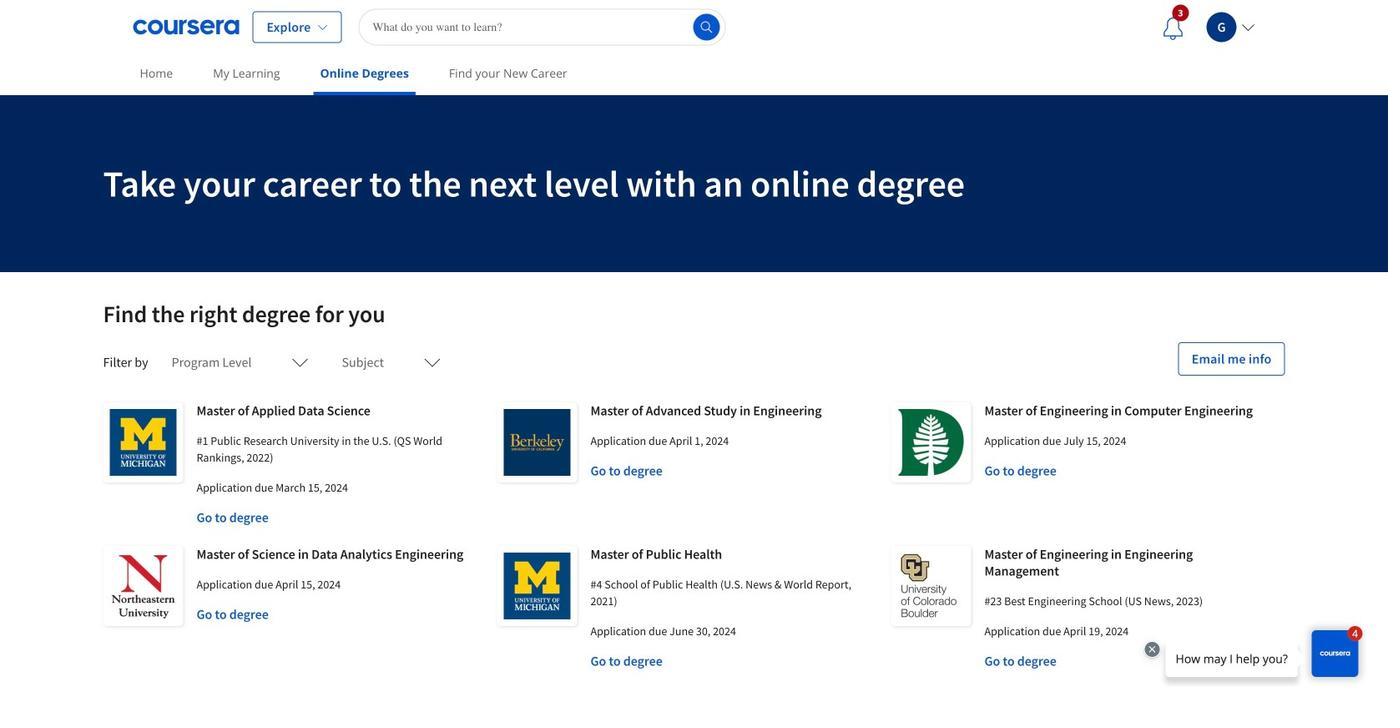 Task type: vqa. For each thing, say whether or not it's contained in the screenshot.
Get
no



Task type: locate. For each thing, give the bounding box(es) containing it.
1 horizontal spatial university of michigan image
[[497, 546, 577, 626]]

coursera image
[[133, 14, 239, 41]]

1 vertical spatial university of michigan image
[[497, 546, 577, 626]]

university of michigan image
[[103, 403, 183, 483], [497, 546, 577, 626]]

None search field
[[359, 9, 726, 46]]

0 horizontal spatial university of michigan image
[[103, 403, 183, 483]]

What do you want to learn? text field
[[359, 9, 726, 46]]

0 vertical spatial university of michigan image
[[103, 403, 183, 483]]

northeastern university image
[[103, 546, 183, 626]]



Task type: describe. For each thing, give the bounding box(es) containing it.
dartmouth college image
[[892, 403, 972, 483]]

university of colorado boulder image
[[892, 546, 972, 626]]

university of california, berkeley image
[[497, 403, 577, 483]]



